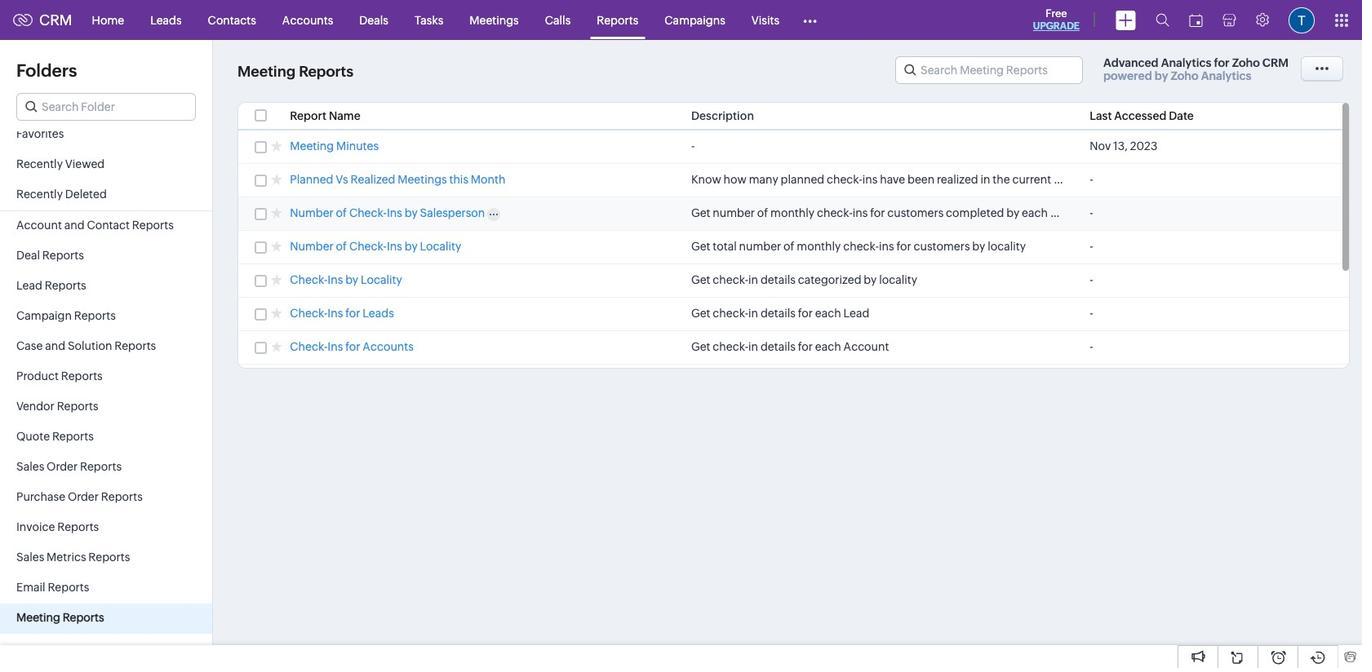 Task type: describe. For each thing, give the bounding box(es) containing it.
locality inside the number of check-ins by locality link
[[420, 240, 461, 253]]

case and solution reports link
[[0, 332, 212, 362]]

categorized
[[798, 273, 861, 286]]

recently viewed
[[16, 158, 105, 171]]

0 horizontal spatial accounts
[[282, 13, 333, 27]]

quote
[[16, 430, 50, 443]]

reports up solution
[[74, 309, 116, 322]]

product reports link
[[0, 362, 212, 393]]

many
[[749, 173, 778, 186]]

Other Modules field
[[793, 7, 828, 33]]

get check-in details for each account
[[691, 340, 889, 353]]

deleted
[[65, 188, 107, 201]]

by inside check-ins by locality link
[[345, 273, 358, 286]]

deal reports
[[16, 249, 84, 262]]

meeting for meeting minutes link
[[290, 140, 334, 153]]

meeting minutes
[[290, 140, 379, 153]]

- for get check-in details categorized by locality
[[1090, 273, 1093, 286]]

1 vertical spatial leads
[[363, 307, 394, 320]]

campaign
[[16, 309, 72, 322]]

Search Meeting Reports text field
[[896, 57, 1082, 83]]

the
[[993, 173, 1010, 186]]

nov
[[1090, 140, 1111, 153]]

free
[[1046, 7, 1067, 20]]

by down the the
[[1007, 206, 1020, 220]]

month
[[471, 173, 506, 186]]

advanced
[[1103, 56, 1159, 69]]

crm inside advanced analytics for zoho crm powered by zoho analytics
[[1262, 56, 1289, 69]]

last accessed date
[[1090, 109, 1194, 122]]

accounts link
[[269, 0, 346, 40]]

0 vertical spatial meetings
[[470, 13, 519, 27]]

date
[[1169, 109, 1194, 122]]

reports down metrics
[[48, 581, 89, 594]]

1 vertical spatial account
[[844, 340, 889, 353]]

purchase order reports
[[16, 491, 143, 504]]

current
[[1012, 173, 1051, 186]]

number of check-ins by locality
[[290, 240, 461, 253]]

have
[[880, 173, 905, 186]]

2 vertical spatial ins
[[879, 240, 894, 253]]

and for account
[[64, 219, 85, 232]]

- for get check-in details for each account
[[1090, 340, 1093, 353]]

meeting for the meeting reports link
[[16, 611, 60, 624]]

been
[[908, 173, 935, 186]]

create menu element
[[1106, 0, 1146, 40]]

for inside advanced analytics for zoho crm powered by zoho analytics
[[1214, 56, 1230, 69]]

invoice reports
[[16, 521, 99, 534]]

deal
[[16, 249, 40, 262]]

number for number of check-ins by locality
[[290, 240, 334, 253]]

0 vertical spatial monthly
[[771, 206, 815, 220]]

upgrade
[[1033, 20, 1080, 32]]

profile image
[[1289, 7, 1315, 33]]

get for get check-in details categorized by locality
[[691, 273, 710, 286]]

meeting reports link
[[0, 604, 212, 634]]

sales order reports
[[16, 460, 122, 473]]

vendor reports
[[16, 400, 98, 413]]

contacts
[[208, 13, 256, 27]]

locality inside check-ins by locality link
[[361, 273, 402, 286]]

recently deleted
[[16, 188, 107, 201]]

0 vertical spatial lead
[[16, 279, 42, 292]]

check-ins for leads
[[290, 307, 394, 320]]

invoice reports link
[[0, 513, 212, 544]]

by down completed at top right
[[972, 240, 985, 253]]

and for case
[[45, 340, 65, 353]]

salesperson inside "link"
[[420, 206, 485, 220]]

1 vertical spatial monthly
[[797, 240, 841, 253]]

metrics
[[47, 551, 86, 564]]

0 horizontal spatial crm
[[39, 11, 72, 29]]

check-ins by locality link
[[290, 273, 402, 289]]

vendor
[[16, 400, 55, 413]]

calendar image
[[1189, 13, 1203, 27]]

last
[[1090, 109, 1112, 122]]

0 horizontal spatial zoho
[[1171, 69, 1199, 82]]

order for purchase
[[68, 491, 99, 504]]

details for lead
[[761, 307, 796, 320]]

number of check-ins by salesperson link
[[290, 206, 485, 222]]

get check-in details for each lead
[[691, 307, 870, 320]]

1 horizontal spatial meeting reports
[[238, 63, 354, 80]]

lead reports link
[[0, 272, 212, 302]]

get for get number of monthly check-ins for customers completed by each salesperson
[[691, 206, 710, 220]]

check-ins for accounts link
[[290, 340, 414, 356]]

account and contact reports
[[16, 219, 174, 232]]

0 horizontal spatial leads
[[150, 13, 182, 27]]

realized
[[937, 173, 978, 186]]

leads link
[[137, 0, 195, 40]]

ins inside the number of check-ins by locality link
[[387, 240, 402, 253]]

0 horizontal spatial meeting reports
[[16, 611, 104, 624]]

recently viewed link
[[0, 150, 212, 180]]

check- for check-ins for leads
[[290, 307, 328, 320]]

reports down product reports
[[57, 400, 98, 413]]

0 vertical spatial number
[[713, 206, 755, 220]]

reports down invoice reports link
[[88, 551, 130, 564]]

in for get check-in details for each lead
[[748, 307, 758, 320]]

powered
[[1103, 69, 1152, 82]]

planned vs realized meetings this month
[[290, 173, 506, 186]]

deals link
[[346, 0, 401, 40]]

search image
[[1156, 13, 1170, 27]]

email reports
[[16, 581, 89, 594]]

reports right calls link
[[597, 13, 638, 27]]

purchase order reports link
[[0, 483, 212, 513]]

campaign reports
[[16, 309, 116, 322]]

folders
[[16, 60, 77, 81]]

total
[[713, 240, 737, 253]]

- for get number of monthly check-ins for customers completed by each salesperson
[[1090, 206, 1093, 220]]

account and contact reports link
[[0, 211, 212, 242]]

crm link
[[13, 11, 72, 29]]

visits
[[752, 13, 779, 27]]

get for get total number of monthly check-ins for customers by locality
[[691, 240, 710, 253]]

invoice
[[16, 521, 55, 534]]

Search Folder text field
[[17, 94, 195, 120]]

reports up lead reports
[[42, 249, 84, 262]]

number of check-ins by salesperson
[[290, 206, 485, 220]]

2 salesperson from the left
[[1050, 206, 1115, 220]]

viewed
[[65, 158, 105, 171]]

completed
[[946, 206, 1004, 220]]

vs
[[336, 173, 348, 186]]

product reports
[[16, 370, 103, 383]]

sales for sales metrics reports
[[16, 551, 44, 564]]

product
[[16, 370, 59, 383]]

calls link
[[532, 0, 584, 40]]

meeting minutes link
[[290, 140, 379, 155]]

email reports link
[[0, 574, 212, 604]]

0 vertical spatial customers
[[887, 206, 944, 220]]

2023
[[1130, 140, 1158, 153]]

in left the the
[[981, 173, 990, 186]]

realized
[[351, 173, 395, 186]]



Task type: locate. For each thing, give the bounding box(es) containing it.
lead reports
[[16, 279, 86, 292]]

1 vertical spatial locality
[[879, 273, 917, 286]]

by inside the number of check-ins by locality link
[[405, 240, 418, 253]]

meeting down report
[[290, 140, 334, 153]]

report
[[290, 109, 327, 122]]

accounts down check-ins for leads link
[[363, 340, 414, 353]]

reports up sales order reports
[[52, 430, 94, 443]]

planned
[[290, 173, 333, 186]]

of down the vs
[[336, 206, 347, 220]]

1 vertical spatial locality
[[361, 273, 402, 286]]

by
[[1155, 69, 1168, 82], [405, 206, 418, 220], [1007, 206, 1020, 220], [405, 240, 418, 253], [972, 240, 985, 253], [345, 273, 358, 286], [864, 273, 877, 286]]

leads up check-ins for accounts
[[363, 307, 394, 320]]

order down quote reports
[[47, 460, 78, 473]]

meetings left calls link
[[470, 13, 519, 27]]

check-ins for accounts
[[290, 340, 414, 353]]

of inside "link"
[[336, 206, 347, 220]]

quote reports
[[16, 430, 94, 443]]

2 recently from the top
[[16, 188, 63, 201]]

reports down campaign reports link
[[114, 340, 156, 353]]

locality down 'number of check-ins by salesperson' "link"
[[420, 240, 461, 253]]

2 vertical spatial meeting
[[16, 611, 60, 624]]

sales up email
[[16, 551, 44, 564]]

get check-in details categorized by locality
[[691, 273, 917, 286]]

meeting down email
[[16, 611, 60, 624]]

number up the check-ins by locality
[[290, 240, 334, 253]]

by right powered
[[1155, 69, 1168, 82]]

1 vertical spatial and
[[45, 340, 65, 353]]

order inside sales order reports link
[[47, 460, 78, 473]]

ins inside "check-ins for accounts" link
[[328, 340, 343, 353]]

by inside 'number of check-ins by salesperson' "link"
[[405, 206, 418, 220]]

profile element
[[1279, 0, 1325, 40]]

home link
[[79, 0, 137, 40]]

of down many
[[757, 206, 768, 220]]

0 vertical spatial each
[[1022, 206, 1048, 220]]

by down 'number of check-ins by salesperson' "link"
[[405, 240, 418, 253]]

1 vertical spatial meetings
[[398, 173, 447, 186]]

check- for check-ins by locality
[[290, 273, 328, 286]]

3 details from the top
[[761, 340, 796, 353]]

ins for accounts
[[328, 340, 343, 353]]

in up get check-in details for each account
[[748, 307, 758, 320]]

ins inside 'number of check-ins by salesperson' "link"
[[387, 206, 402, 220]]

check- down check-ins by locality link
[[290, 307, 328, 320]]

2 vertical spatial details
[[761, 340, 796, 353]]

each for account
[[815, 340, 841, 353]]

meeting up report
[[238, 63, 296, 80]]

0 vertical spatial locality
[[988, 240, 1026, 253]]

0 vertical spatial and
[[64, 219, 85, 232]]

free upgrade
[[1033, 7, 1080, 32]]

details for locality
[[761, 273, 796, 286]]

1 number from the top
[[290, 206, 334, 220]]

1 vertical spatial recently
[[16, 188, 63, 201]]

create menu image
[[1116, 10, 1136, 30]]

contact
[[87, 219, 130, 232]]

2 vertical spatial each
[[815, 340, 841, 353]]

customers
[[887, 206, 944, 220], [914, 240, 970, 253]]

quote reports link
[[0, 423, 212, 453]]

1 vertical spatial crm
[[1262, 56, 1289, 69]]

monthly down planned
[[771, 206, 815, 220]]

by up check-ins for leads
[[345, 273, 358, 286]]

case and solution reports
[[16, 340, 156, 353]]

3 get from the top
[[691, 273, 710, 286]]

ins
[[862, 173, 878, 186], [853, 206, 868, 220], [879, 240, 894, 253]]

zoho
[[1232, 56, 1260, 69], [1171, 69, 1199, 82]]

meeting reports down email reports
[[16, 611, 104, 624]]

ins left have
[[862, 173, 878, 186]]

check- inside "link"
[[349, 206, 387, 220]]

locality down the number of check-ins by locality link
[[361, 273, 402, 286]]

check- up check-ins for leads
[[290, 273, 328, 286]]

account
[[16, 219, 62, 232], [844, 340, 889, 353]]

0 horizontal spatial locality
[[361, 273, 402, 286]]

1 horizontal spatial accounts
[[363, 340, 414, 353]]

0 vertical spatial locality
[[420, 240, 461, 253]]

customers down completed at top right
[[914, 240, 970, 253]]

reports down email reports link
[[63, 611, 104, 624]]

sales for sales order reports
[[16, 460, 44, 473]]

order
[[47, 460, 78, 473], [68, 491, 99, 504]]

0 vertical spatial meeting reports
[[238, 63, 354, 80]]

crm up folders
[[39, 11, 72, 29]]

and right the case
[[45, 340, 65, 353]]

- for get check-in details for each lead
[[1090, 307, 1093, 320]]

details down get check-in details for each lead
[[761, 340, 796, 353]]

each down categorized
[[815, 307, 841, 320]]

0 horizontal spatial meetings
[[398, 173, 447, 186]]

deal reports link
[[0, 242, 212, 272]]

of up get check-in details categorized by locality
[[784, 240, 795, 253]]

account up 'deal'
[[16, 219, 62, 232]]

1 horizontal spatial leads
[[363, 307, 394, 320]]

analytics
[[1161, 56, 1211, 69], [1201, 69, 1251, 82]]

order for sales
[[47, 460, 78, 473]]

by down 'get total number of monthly check-ins for customers by locality'
[[864, 273, 877, 286]]

check- for check-ins for accounts
[[290, 340, 328, 353]]

number down planned
[[290, 206, 334, 220]]

in
[[981, 173, 990, 186], [748, 273, 758, 286], [748, 307, 758, 320], [748, 340, 758, 353]]

details
[[761, 273, 796, 286], [761, 307, 796, 320], [761, 340, 796, 353]]

contacts link
[[195, 0, 269, 40]]

0 horizontal spatial lead
[[16, 279, 42, 292]]

sales order reports link
[[0, 453, 212, 483]]

salesperson
[[420, 206, 485, 220], [1050, 206, 1115, 220]]

search element
[[1146, 0, 1179, 40]]

nov 13, 2023
[[1090, 140, 1158, 153]]

locality down 'get total number of monthly check-ins for customers by locality'
[[879, 273, 917, 286]]

0 horizontal spatial salesperson
[[420, 206, 485, 220]]

- for get total number of monthly check-ins for customers by locality
[[1090, 240, 1093, 253]]

leads
[[150, 13, 182, 27], [363, 307, 394, 320]]

each down get check-in details for each lead
[[815, 340, 841, 353]]

1 vertical spatial customers
[[914, 240, 970, 253]]

this
[[449, 173, 468, 186]]

1 vertical spatial details
[[761, 307, 796, 320]]

and down the deleted
[[64, 219, 85, 232]]

2 details from the top
[[761, 307, 796, 320]]

get for get check-in details for each account
[[691, 340, 710, 353]]

ins for locality
[[328, 273, 343, 286]]

0 vertical spatial leads
[[150, 13, 182, 27]]

number
[[290, 206, 334, 220], [290, 240, 334, 253]]

1 vertical spatial meeting reports
[[16, 611, 104, 624]]

planned vs realized meetings this month link
[[290, 173, 506, 189]]

check- down the realized on the left top of the page
[[349, 206, 387, 220]]

1 recently from the top
[[16, 158, 63, 171]]

get total number of monthly check-ins for customers by locality
[[691, 240, 1026, 253]]

0 vertical spatial crm
[[39, 11, 72, 29]]

campaign reports link
[[0, 302, 212, 332]]

0 horizontal spatial account
[[16, 219, 62, 232]]

by inside advanced analytics for zoho crm powered by zoho analytics
[[1155, 69, 1168, 82]]

reports down purchase order reports
[[57, 521, 99, 534]]

get number of monthly check-ins for customers completed by each salesperson
[[691, 206, 1115, 220]]

account down categorized
[[844, 340, 889, 353]]

ins down 'number of check-ins by salesperson' "link"
[[387, 240, 402, 253]]

1 horizontal spatial meetings
[[470, 13, 519, 27]]

ins for for
[[853, 206, 868, 220]]

2 sales from the top
[[16, 551, 44, 564]]

1 horizontal spatial locality
[[988, 240, 1026, 253]]

0 vertical spatial meeting
[[238, 63, 296, 80]]

1 vertical spatial meeting
[[290, 140, 334, 153]]

check- down 'number of check-ins by salesperson' "link"
[[349, 240, 387, 253]]

1 horizontal spatial crm
[[1262, 56, 1289, 69]]

ins inside check-ins by locality link
[[328, 273, 343, 286]]

advanced analytics for zoho crm powered by zoho analytics
[[1103, 56, 1289, 82]]

know how many planned check-ins have been realized in the current month -
[[691, 173, 1093, 186]]

description
[[691, 109, 754, 122]]

1 vertical spatial number
[[739, 240, 781, 253]]

recently down recently viewed
[[16, 188, 63, 201]]

accounts left the deals
[[282, 13, 333, 27]]

check-
[[827, 173, 862, 186], [817, 206, 853, 220], [843, 240, 879, 253], [713, 273, 748, 286], [713, 307, 748, 320], [713, 340, 748, 353]]

of
[[336, 206, 347, 220], [757, 206, 768, 220], [336, 240, 347, 253], [784, 240, 795, 253]]

reports up report name
[[299, 63, 354, 80]]

leads right home
[[150, 13, 182, 27]]

0 vertical spatial details
[[761, 273, 796, 286]]

each down current
[[1022, 206, 1048, 220]]

1 vertical spatial each
[[815, 307, 841, 320]]

0 vertical spatial accounts
[[282, 13, 333, 27]]

0 vertical spatial account
[[16, 219, 62, 232]]

0 vertical spatial number
[[290, 206, 334, 220]]

check- down check-ins for leads link
[[290, 340, 328, 353]]

sales
[[16, 460, 44, 473], [16, 551, 44, 564]]

campaigns
[[665, 13, 725, 27]]

favorites
[[16, 127, 64, 140]]

accessed
[[1114, 109, 1167, 122]]

4 get from the top
[[691, 307, 710, 320]]

name
[[329, 109, 361, 122]]

recently inside recently deleted link
[[16, 188, 63, 201]]

ins for leads
[[328, 307, 343, 320]]

recently for recently viewed
[[16, 158, 63, 171]]

recently inside recently viewed "link"
[[16, 158, 63, 171]]

report name
[[290, 109, 361, 122]]

1 salesperson from the left
[[420, 206, 485, 220]]

get for get check-in details for each lead
[[691, 307, 710, 320]]

recently down favorites
[[16, 158, 63, 171]]

1 horizontal spatial locality
[[420, 240, 461, 253]]

number inside 'number of check-ins by salesperson' "link"
[[290, 206, 334, 220]]

number right total
[[739, 240, 781, 253]]

1 vertical spatial ins
[[853, 206, 868, 220]]

each for lead
[[815, 307, 841, 320]]

number for number of check-ins by salesperson
[[290, 206, 334, 220]]

of up the check-ins by locality
[[336, 240, 347, 253]]

ins down check-ins for leads link
[[328, 340, 343, 353]]

2 number from the top
[[290, 240, 334, 253]]

recently for recently deleted
[[16, 188, 63, 201]]

0 vertical spatial recently
[[16, 158, 63, 171]]

13,
[[1113, 140, 1128, 153]]

reports down sales order reports link
[[101, 491, 143, 504]]

case
[[16, 340, 43, 353]]

reports right 'contact'
[[132, 219, 174, 232]]

meeting reports up report
[[238, 63, 354, 80]]

1 vertical spatial sales
[[16, 551, 44, 564]]

number
[[713, 206, 755, 220], [739, 240, 781, 253]]

order down sales order reports
[[68, 491, 99, 504]]

number of check-ins by locality link
[[290, 240, 461, 255]]

campaigns link
[[652, 0, 738, 40]]

reports down case and solution reports
[[61, 370, 103, 383]]

tasks link
[[401, 0, 456, 40]]

minutes
[[336, 140, 379, 153]]

sales metrics reports
[[16, 551, 130, 564]]

in up get check-in details for each lead
[[748, 273, 758, 286]]

1 vertical spatial number
[[290, 240, 334, 253]]

lead down 'deal'
[[16, 279, 42, 292]]

order inside purchase order reports link
[[68, 491, 99, 504]]

0 vertical spatial sales
[[16, 460, 44, 473]]

lead
[[16, 279, 42, 292], [844, 307, 870, 320]]

in down get check-in details for each lead
[[748, 340, 758, 353]]

ins down check-ins by locality link
[[328, 307, 343, 320]]

sales down quote
[[16, 460, 44, 473]]

crm down profile image
[[1262, 56, 1289, 69]]

in for get check-in details for each account
[[748, 340, 758, 353]]

monthly up categorized
[[797, 240, 841, 253]]

5 get from the top
[[691, 340, 710, 353]]

details for account
[[761, 340, 796, 353]]

number down how
[[713, 206, 755, 220]]

by down planned vs realized meetings this month link at top
[[405, 206, 418, 220]]

reports link
[[584, 0, 652, 40]]

1 get from the top
[[691, 206, 710, 220]]

1 details from the top
[[761, 273, 796, 286]]

for
[[1214, 56, 1230, 69], [870, 206, 885, 220], [896, 240, 911, 253], [345, 307, 360, 320], [798, 307, 813, 320], [345, 340, 360, 353], [798, 340, 813, 353]]

lead down categorized
[[844, 307, 870, 320]]

meetings link
[[456, 0, 532, 40]]

1 vertical spatial lead
[[844, 307, 870, 320]]

1 horizontal spatial salesperson
[[1050, 206, 1115, 220]]

ins up check-ins for leads
[[328, 273, 343, 286]]

ins inside check-ins for leads link
[[328, 307, 343, 320]]

1 vertical spatial accounts
[[363, 340, 414, 353]]

1 horizontal spatial account
[[844, 340, 889, 353]]

meetings left this
[[398, 173, 447, 186]]

in for get check-in details categorized by locality
[[748, 273, 758, 286]]

0 vertical spatial ins
[[862, 173, 878, 186]]

reports down quote reports link
[[80, 460, 122, 473]]

1 horizontal spatial lead
[[844, 307, 870, 320]]

purchase
[[16, 491, 65, 504]]

2 get from the top
[[691, 240, 710, 253]]

calls
[[545, 13, 571, 27]]

recently deleted link
[[0, 180, 212, 211]]

ins down get number of monthly check-ins for customers completed by each salesperson
[[879, 240, 894, 253]]

1 sales from the top
[[16, 460, 44, 473]]

1 vertical spatial order
[[68, 491, 99, 504]]

0 vertical spatial order
[[47, 460, 78, 473]]

each
[[1022, 206, 1048, 220], [815, 307, 841, 320], [815, 340, 841, 353]]

accounts
[[282, 13, 333, 27], [363, 340, 414, 353]]

customers down been in the right top of the page
[[887, 206, 944, 220]]

1 horizontal spatial zoho
[[1232, 56, 1260, 69]]

ins down planned vs realized meetings this month link at top
[[387, 206, 402, 220]]

reports up campaign reports
[[45, 279, 86, 292]]

get
[[691, 206, 710, 220], [691, 240, 710, 253], [691, 273, 710, 286], [691, 307, 710, 320], [691, 340, 710, 353]]

details up get check-in details for each account
[[761, 307, 796, 320]]

salesperson down this
[[420, 206, 485, 220]]

know
[[691, 173, 721, 186]]

details up get check-in details for each lead
[[761, 273, 796, 286]]

planned
[[781, 173, 824, 186]]

ins up 'get total number of monthly check-ins for customers by locality'
[[853, 206, 868, 220]]

0 horizontal spatial locality
[[879, 273, 917, 286]]

salesperson down month
[[1050, 206, 1115, 220]]

locality down completed at top right
[[988, 240, 1026, 253]]

favorites link
[[0, 120, 212, 150]]

ins for have
[[862, 173, 878, 186]]



Task type: vqa. For each thing, say whether or not it's contained in the screenshot.


